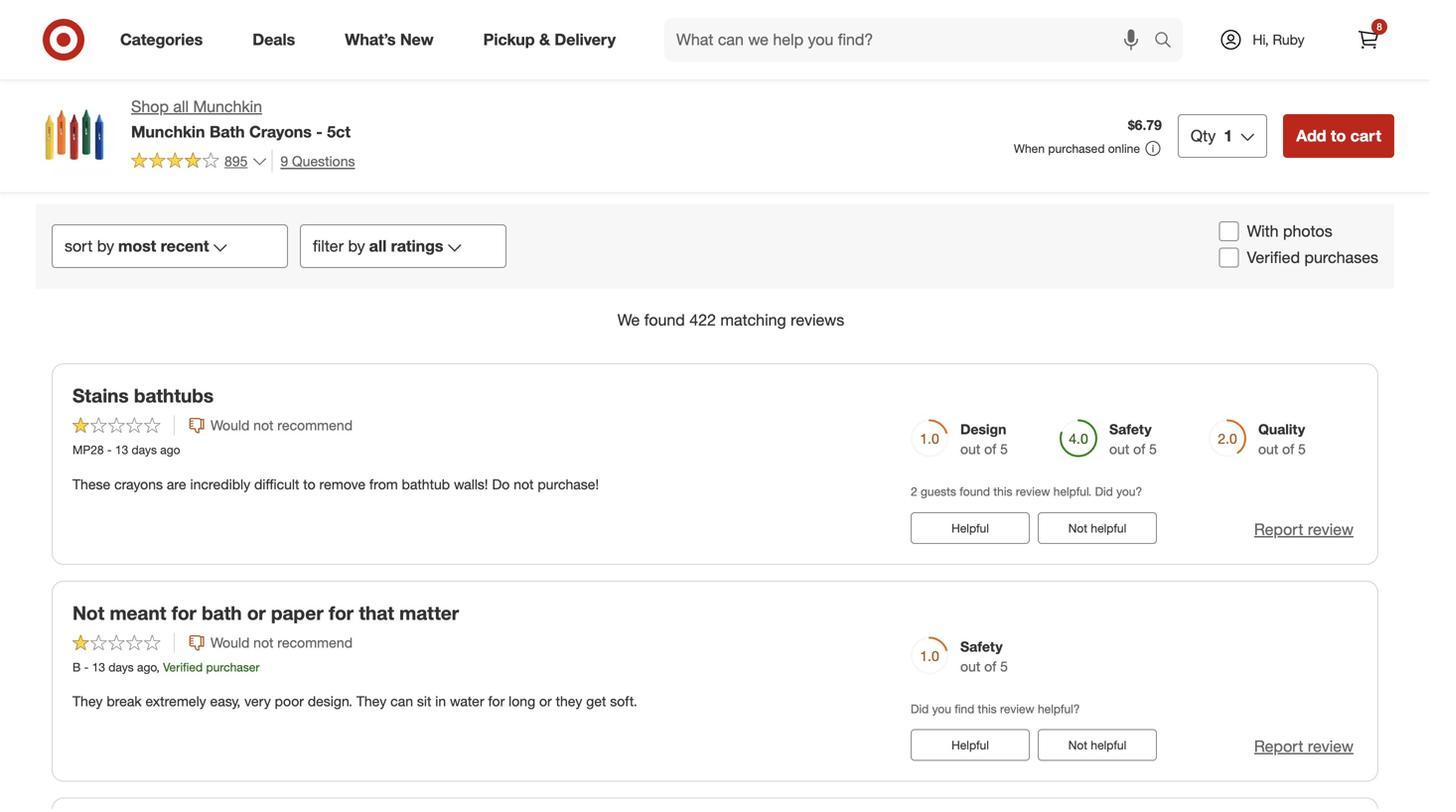 Task type: vqa. For each thing, say whether or not it's contained in the screenshot.
recent
yes



Task type: locate. For each thing, give the bounding box(es) containing it.
2 helpful button from the top
[[911, 730, 1030, 762]]

helpful?
[[1038, 702, 1080, 717]]

1 by from the left
[[97, 237, 114, 256]]

by for sort by
[[97, 237, 114, 256]]

report review button for not meant for bath or paper for that matter
[[1255, 736, 1354, 759]]

of inside quality out of 5
[[1283, 441, 1295, 458]]

helpful down find
[[952, 738, 989, 753]]

safety out of 5 up did you find this review helpful?
[[961, 638, 1008, 676]]

- left 5ct
[[316, 122, 323, 141]]

0 vertical spatial helpful
[[952, 521, 989, 536]]

0 horizontal spatial safety
[[961, 638, 1003, 656]]

1 horizontal spatial 13
[[115, 443, 128, 458]]

they down b
[[73, 693, 103, 711]]

they left can
[[356, 693, 387, 711]]

out up find
[[961, 658, 981, 676]]

review
[[1016, 484, 1051, 499], [1308, 520, 1354, 539], [1000, 702, 1035, 717], [1308, 737, 1354, 757]]

not helpful button down helpful? on the right
[[1038, 730, 1157, 762]]

1 horizontal spatial to
[[780, 21, 798, 44]]

0 vertical spatial or
[[247, 602, 266, 625]]

1 vertical spatial days
[[109, 660, 134, 675]]

0 vertical spatial ago
[[160, 443, 180, 458]]

would not recommend for meant
[[211, 634, 353, 652]]

qty
[[1191, 126, 1216, 145]]

1 horizontal spatial did
[[1095, 484, 1114, 499]]

1 vertical spatial would
[[211, 634, 250, 652]]

13
[[115, 443, 128, 458], [92, 660, 105, 675]]

crayons
[[249, 122, 312, 141]]

purchase!
[[538, 476, 599, 493]]

for
[[172, 602, 197, 625], [329, 602, 354, 625], [488, 693, 505, 711]]

by right the sort
[[97, 237, 114, 256]]

1 vertical spatial did
[[911, 702, 929, 717]]

1 horizontal spatial found
[[960, 484, 991, 499]]

not left meant
[[73, 602, 105, 625]]

this
[[994, 484, 1013, 499], [978, 702, 997, 717]]

all right shop
[[173, 97, 189, 116]]

What can we help you find? suggestions appear below search field
[[665, 18, 1159, 62]]

not up the difficult
[[254, 417, 274, 434]]

would not recommend for bathtubs
[[211, 417, 353, 434]]

not helpful button for not meant for bath or paper for that matter
[[1038, 730, 1157, 762]]

days up crayons
[[132, 443, 157, 458]]

this down design out of 5
[[994, 484, 1013, 499]]

2 they from the left
[[356, 693, 387, 711]]

found
[[645, 311, 685, 330], [960, 484, 991, 499]]

1 horizontal spatial -
[[107, 443, 112, 458]]

search
[[1146, 32, 1193, 51]]

- for mp28 - 13 days ago
[[107, 443, 112, 458]]

0 horizontal spatial by
[[97, 237, 114, 256]]

or left they
[[539, 693, 552, 711]]

not down helpful? on the right
[[1069, 738, 1088, 753]]

1 vertical spatial -
[[107, 443, 112, 458]]

for left bath
[[172, 602, 197, 625]]

material button
[[846, 67, 937, 111]]

extremely
[[146, 693, 206, 711]]

to right 'add'
[[1331, 126, 1347, 145]]

design.
[[308, 693, 353, 711]]

0 vertical spatial 13
[[115, 443, 128, 458]]

0 horizontal spatial -
[[84, 660, 89, 675]]

find
[[955, 702, 975, 717]]

when
[[1014, 141, 1045, 156]]

verified
[[1248, 248, 1301, 267], [163, 660, 203, 675]]

out up you?
[[1110, 441, 1130, 458]]

safety out of 5
[[1110, 421, 1157, 458], [961, 638, 1008, 676]]

0 vertical spatial not
[[1069, 521, 1088, 536]]

1 vertical spatial not helpful button
[[1038, 730, 1157, 762]]

found right guests
[[960, 484, 991, 499]]

did left you
[[911, 702, 929, 717]]

0 vertical spatial would not recommend
[[211, 417, 353, 434]]

all left the ratings
[[369, 237, 387, 256]]

1 vertical spatial not
[[73, 602, 105, 625]]

days for b
[[109, 660, 134, 675]]

of down design
[[985, 441, 997, 458]]

days up the break
[[109, 660, 134, 675]]

deals link
[[236, 18, 320, 62]]

0 horizontal spatial verified
[[163, 660, 203, 675]]

of up you?
[[1134, 441, 1146, 458]]

0 horizontal spatial all
[[173, 97, 189, 116]]

are
[[167, 476, 186, 493]]

sort by most recent
[[65, 237, 209, 256]]

would up purchaser
[[211, 634, 250, 652]]

to
[[780, 21, 798, 44], [1331, 126, 1347, 145], [303, 476, 316, 493]]

or right bath
[[247, 602, 266, 625]]

what's new
[[345, 30, 434, 49]]

1 vertical spatial found
[[960, 484, 991, 499]]

report for not meant for bath or paper for that matter
[[1255, 737, 1304, 757]]

2 horizontal spatial to
[[1331, 126, 1347, 145]]

by right filter
[[348, 237, 365, 256]]

1 would from the top
[[211, 417, 250, 434]]

of inside design out of 5
[[985, 441, 997, 458]]

incredibly
[[190, 476, 250, 493]]

1 helpful from the top
[[1091, 521, 1127, 536]]

0 vertical spatial all
[[173, 97, 189, 116]]

- right mp28
[[107, 443, 112, 458]]

not helpful button down helpful.
[[1038, 512, 1157, 544]]

0 vertical spatial would
[[211, 417, 250, 434]]

safety out of 5 up you?
[[1110, 421, 1157, 458]]

water
[[450, 693, 485, 711]]

1 vertical spatial to
[[1331, 126, 1347, 145]]

1 they from the left
[[73, 693, 103, 711]]

verified right ',' on the left bottom of page
[[163, 660, 203, 675]]

helpful for not meant for bath or paper for that matter
[[952, 738, 989, 753]]

safety up you?
[[1110, 421, 1152, 438]]

895 link
[[131, 150, 268, 174]]

2 not helpful from the top
[[1069, 738, 1127, 753]]

helpful button down guests
[[911, 512, 1030, 544]]

of down quality
[[1283, 441, 1295, 458]]

0 vertical spatial found
[[645, 311, 685, 330]]

8 link
[[1347, 18, 1391, 62]]

2
[[911, 484, 918, 499]]

for left that
[[329, 602, 354, 625]]

munchkin up bath
[[193, 97, 262, 116]]

1 horizontal spatial ago
[[160, 443, 180, 458]]

out down quality
[[1259, 441, 1279, 458]]

found right we
[[645, 311, 685, 330]]

all inside "shop all munchkin munchkin bath crayons - 5ct"
[[173, 97, 189, 116]]

1 helpful from the top
[[952, 521, 989, 536]]

0 horizontal spatial 13
[[92, 660, 105, 675]]

helpful for not meant for bath or paper for that matter
[[1091, 738, 1127, 753]]

material
[[866, 80, 916, 97]]

0 vertical spatial report review button
[[1255, 518, 1354, 541]]

this right find
[[978, 702, 997, 717]]

2 guests found this review helpful. did you?
[[911, 484, 1143, 499]]

0 horizontal spatial for
[[172, 602, 197, 625]]

report review for not meant for bath or paper for that matter
[[1255, 737, 1354, 757]]

not down helpful.
[[1069, 521, 1088, 536]]

out inside quality out of 5
[[1259, 441, 1279, 458]]

1 horizontal spatial all
[[369, 237, 387, 256]]

all
[[173, 97, 189, 116], [369, 237, 387, 256]]

not helpful down helpful? on the right
[[1069, 738, 1127, 753]]

recommend down paper
[[277, 634, 353, 652]]

would for bathtubs
[[211, 417, 250, 434]]

0 vertical spatial report review
[[1255, 520, 1354, 539]]

1
[[1224, 126, 1233, 145]]

delivery
[[555, 30, 616, 49]]

1 vertical spatial would not recommend
[[211, 634, 353, 652]]

not meant for bath or paper for that matter
[[73, 602, 459, 625]]

1 would not recommend from the top
[[211, 417, 353, 434]]

sort
[[65, 237, 93, 256]]

would up "incredibly"
[[211, 417, 250, 434]]

sit
[[417, 693, 432, 711]]

deals
[[253, 30, 295, 49]]

add to cart button
[[1284, 114, 1395, 158]]

not right do
[[514, 476, 534, 493]]

2 would from the top
[[211, 634, 250, 652]]

helpful down guests
[[952, 521, 989, 536]]

of
[[985, 441, 997, 458], [1134, 441, 1146, 458], [1283, 441, 1295, 458], [985, 658, 997, 676]]

1 vertical spatial helpful
[[952, 738, 989, 753]]

- right b
[[84, 660, 89, 675]]

1 not helpful from the top
[[1069, 521, 1127, 536]]

for left "long"
[[488, 693, 505, 711]]

filter
[[313, 237, 344, 256]]

ago
[[160, 443, 180, 458], [137, 660, 156, 675]]

report review button
[[1255, 518, 1354, 541], [1255, 736, 1354, 759]]

not helpful down helpful.
[[1069, 521, 1127, 536]]

1 horizontal spatial verified
[[1248, 248, 1301, 267]]

recent
[[161, 237, 209, 256]]

0 vertical spatial helpful
[[1091, 521, 1127, 536]]

recommend up these crayons are incredibly difficult to remove from bathtub walls! do not purchase!
[[277, 417, 353, 434]]

1 horizontal spatial safety
[[1110, 421, 1152, 438]]

related
[[712, 21, 775, 44]]

would not recommend up the difficult
[[211, 417, 353, 434]]

1 vertical spatial or
[[539, 693, 552, 711]]

0 vertical spatial not
[[254, 417, 274, 434]]

5 inside design out of 5
[[1001, 441, 1008, 458]]

not for not meant for bath or paper for that matter
[[1069, 738, 1088, 753]]

quality out of 5
[[1259, 421, 1306, 458]]

2 report review button from the top
[[1255, 736, 1354, 759]]

-
[[316, 122, 323, 141], [107, 443, 112, 458], [84, 660, 89, 675]]

this for not meant for bath or paper for that matter
[[978, 702, 997, 717]]

1 vertical spatial helpful button
[[911, 730, 1030, 762]]

0 vertical spatial not helpful button
[[1038, 512, 1157, 544]]

1 vertical spatial 13
[[92, 660, 105, 675]]

ago for mp28 - 13 days ago
[[160, 443, 180, 458]]

0 vertical spatial not helpful
[[1069, 521, 1127, 536]]

1 vertical spatial not helpful
[[1069, 738, 1127, 753]]

1 not helpful button from the top
[[1038, 512, 1157, 544]]

munchkin down shop
[[131, 122, 205, 141]]

bath
[[202, 602, 242, 625]]

1 vertical spatial this
[[978, 702, 997, 717]]

2 not helpful button from the top
[[1038, 730, 1157, 762]]

1 vertical spatial report review button
[[1255, 736, 1354, 759]]

2 horizontal spatial for
[[488, 693, 505, 711]]

categories link
[[103, 18, 228, 62]]

most
[[118, 237, 156, 256]]

1 vertical spatial ago
[[137, 660, 156, 675]]

verified down with
[[1248, 248, 1301, 267]]

not for not meant for bath or paper for that matter
[[254, 634, 274, 652]]

0 vertical spatial helpful button
[[911, 512, 1030, 544]]

0 vertical spatial report
[[1255, 520, 1304, 539]]

add to cart
[[1297, 126, 1382, 145]]

0 horizontal spatial they
[[73, 693, 103, 711]]

1 horizontal spatial or
[[539, 693, 552, 711]]

ago up the break
[[137, 660, 156, 675]]

1 vertical spatial munchkin
[[131, 122, 205, 141]]

With photos checkbox
[[1220, 221, 1240, 241]]

not for stains bathtubs
[[254, 417, 274, 434]]

1 vertical spatial helpful
[[1091, 738, 1127, 753]]

to right the difficult
[[303, 476, 316, 493]]

bathtub
[[402, 476, 450, 493]]

2 vertical spatial not
[[1069, 738, 1088, 753]]

would not recommend down paper
[[211, 634, 353, 652]]

2 by from the left
[[348, 237, 365, 256]]

1 horizontal spatial by
[[348, 237, 365, 256]]

not
[[254, 417, 274, 434], [514, 476, 534, 493], [254, 634, 274, 652]]

1 recommend from the top
[[277, 417, 353, 434]]

helpful button down find
[[911, 730, 1030, 762]]

2 helpful from the top
[[1091, 738, 1127, 753]]

ago up are
[[160, 443, 180, 458]]

,
[[156, 660, 160, 675]]

0 vertical spatial -
[[316, 122, 323, 141]]

did left you?
[[1095, 484, 1114, 499]]

2 horizontal spatial -
[[316, 122, 323, 141]]

ratings
[[391, 237, 444, 256]]

2 would not recommend from the top
[[211, 634, 353, 652]]

verified purchases
[[1248, 248, 1379, 267]]

mp28
[[73, 443, 104, 458]]

1 vertical spatial all
[[369, 237, 387, 256]]

questions
[[292, 152, 355, 170]]

these crayons are incredibly difficult to remove from bathtub walls! do not purchase!
[[73, 476, 599, 493]]

1 report review button from the top
[[1255, 518, 1354, 541]]

helpful
[[952, 521, 989, 536], [952, 738, 989, 753]]

2 recommend from the top
[[277, 634, 353, 652]]

1 report review from the top
[[1255, 520, 1354, 539]]

1 vertical spatial report
[[1255, 737, 1304, 757]]

2 helpful from the top
[[952, 738, 989, 753]]

not down not meant for bath or paper for that matter
[[254, 634, 274, 652]]

2 report review from the top
[[1255, 737, 1354, 757]]

1 helpful button from the top
[[911, 512, 1030, 544]]

0 vertical spatial recommend
[[277, 417, 353, 434]]

crayons
[[114, 476, 163, 493]]

out down design
[[961, 441, 981, 458]]

not helpful
[[1069, 521, 1127, 536], [1069, 738, 1127, 753]]

what's new link
[[328, 18, 459, 62]]

0 horizontal spatial ago
[[137, 660, 156, 675]]

1 vertical spatial report review
[[1255, 737, 1354, 757]]

to right 'related'
[[780, 21, 798, 44]]

0 vertical spatial safety out of 5
[[1110, 421, 1157, 458]]

they break extremely easy, very poor design. they can sit in water for long or they get soft.
[[73, 693, 638, 711]]

matter
[[400, 602, 459, 625]]

hi,
[[1253, 31, 1269, 48]]

by for filter by
[[348, 237, 365, 256]]

8
[[1377, 20, 1383, 33]]

to inside button
[[1331, 126, 1347, 145]]

this for stains bathtubs
[[994, 484, 1013, 499]]

0 vertical spatial this
[[994, 484, 1013, 499]]

what's
[[345, 30, 396, 49]]

1 report from the top
[[1255, 520, 1304, 539]]

0 horizontal spatial to
[[303, 476, 316, 493]]

0 vertical spatial safety
[[1110, 421, 1152, 438]]

5
[[1001, 441, 1008, 458], [1150, 441, 1157, 458], [1299, 441, 1306, 458], [1001, 658, 1008, 676]]

1 vertical spatial safety out of 5
[[961, 638, 1008, 676]]

1 vertical spatial verified
[[163, 660, 203, 675]]

1 vertical spatial recommend
[[277, 634, 353, 652]]

in
[[435, 693, 446, 711]]

we found 422 matching reviews
[[618, 311, 845, 330]]

2 report from the top
[[1255, 737, 1304, 757]]

meant
[[110, 602, 166, 625]]

13 right mp28
[[115, 443, 128, 458]]

0 vertical spatial days
[[132, 443, 157, 458]]

1 horizontal spatial they
[[356, 693, 387, 711]]

2 vertical spatial not
[[254, 634, 274, 652]]

0 horizontal spatial did
[[911, 702, 929, 717]]

0 horizontal spatial found
[[645, 311, 685, 330]]

2 vertical spatial -
[[84, 660, 89, 675]]

safety up did you find this review helpful?
[[961, 638, 1003, 656]]

13 right b
[[92, 660, 105, 675]]



Task type: describe. For each thing, give the bounding box(es) containing it.
quality
[[1259, 421, 1306, 438]]

image of munchkin bath crayons - 5ct image
[[36, 95, 115, 175]]

1 vertical spatial not
[[514, 476, 534, 493]]

days for mp28
[[132, 443, 157, 458]]

not helpful for not meant for bath or paper for that matter
[[1069, 738, 1127, 753]]

not helpful for stains bathtubs
[[1069, 521, 1127, 536]]

13 for b
[[92, 660, 105, 675]]

we
[[618, 311, 640, 330]]

quality button
[[631, 67, 715, 111]]

helpful button for stains bathtubs
[[911, 512, 1030, 544]]

- inside "shop all munchkin munchkin bath crayons - 5ct"
[[316, 122, 323, 141]]

shop all munchkin munchkin bath crayons - 5ct
[[131, 97, 351, 141]]

ago for b - 13 days ago , verified purchaser
[[137, 660, 156, 675]]

online
[[1109, 141, 1140, 156]]

Verified purchases checkbox
[[1220, 248, 1240, 268]]

dimension button
[[727, 67, 834, 111]]

reviews related to
[[632, 21, 798, 44]]

out inside design out of 5
[[961, 441, 981, 458]]

photos
[[1284, 221, 1333, 241]]

reviews
[[632, 21, 707, 44]]

2 vertical spatial to
[[303, 476, 316, 493]]

helpful for stains bathtubs
[[1091, 521, 1127, 536]]

9
[[281, 152, 288, 170]]

design
[[961, 421, 1007, 438]]

recommend for not meant for bath or paper for that matter
[[277, 634, 353, 652]]

helpful button for not meant for bath or paper for that matter
[[911, 730, 1030, 762]]

when purchased online
[[1014, 141, 1140, 156]]

pickup & delivery
[[483, 30, 616, 49]]

reviews
[[791, 311, 845, 330]]

&
[[539, 30, 550, 49]]

purchased
[[1049, 141, 1105, 156]]

qty 1
[[1191, 126, 1233, 145]]

bath
[[210, 122, 245, 141]]

9 questions link
[[272, 150, 355, 173]]

matching
[[721, 311, 787, 330]]

5 inside quality out of 5
[[1299, 441, 1306, 458]]

do
[[492, 476, 510, 493]]

stains bathtubs
[[73, 384, 214, 407]]

0 horizontal spatial or
[[247, 602, 266, 625]]

would for meant
[[211, 634, 250, 652]]

0 vertical spatial munchkin
[[193, 97, 262, 116]]

not for stains bathtubs
[[1069, 521, 1088, 536]]

new
[[400, 30, 434, 49]]

5ct
[[327, 122, 351, 141]]

guests
[[921, 484, 957, 499]]

b - 13 days ago , verified purchaser
[[73, 660, 260, 675]]

very
[[244, 693, 271, 711]]

purchaser
[[206, 660, 260, 675]]

report review button for stains bathtubs
[[1255, 518, 1354, 541]]

poor
[[275, 693, 304, 711]]

1 horizontal spatial safety out of 5
[[1110, 421, 1157, 458]]

durability button
[[948, 67, 1048, 111]]

ruby
[[1273, 31, 1305, 48]]

report for stains bathtubs
[[1255, 520, 1304, 539]]

- for b - 13 days ago , verified purchaser
[[84, 660, 89, 675]]

break
[[107, 693, 142, 711]]

remove
[[319, 476, 366, 493]]

not helpful button for stains bathtubs
[[1038, 512, 1157, 544]]

with photos
[[1248, 221, 1333, 241]]

stains
[[73, 384, 129, 407]]

9 questions
[[281, 152, 355, 170]]

did you find this review helpful?
[[911, 702, 1080, 717]]

b
[[73, 660, 81, 675]]

you
[[932, 702, 952, 717]]

with
[[1248, 221, 1279, 241]]

soft.
[[610, 693, 638, 711]]

price button
[[479, 67, 551, 111]]

0 horizontal spatial safety out of 5
[[961, 638, 1008, 676]]

422
[[690, 311, 716, 330]]

13 for mp28
[[115, 443, 128, 458]]

1 horizontal spatial for
[[329, 602, 354, 625]]

design
[[403, 80, 447, 97]]

walls!
[[454, 476, 488, 493]]

quality
[[651, 80, 695, 97]]

895
[[225, 152, 248, 170]]

0 vertical spatial verified
[[1248, 248, 1301, 267]]

categories
[[120, 30, 203, 49]]

report review for stains bathtubs
[[1255, 520, 1354, 539]]

0 vertical spatial to
[[780, 21, 798, 44]]

pickup
[[483, 30, 535, 49]]

price
[[499, 80, 531, 97]]

these
[[73, 476, 110, 493]]

from
[[370, 476, 398, 493]]

recommend for stains bathtubs
[[277, 417, 353, 434]]

fit button
[[563, 67, 619, 111]]

hi, ruby
[[1253, 31, 1305, 48]]

helpful.
[[1054, 484, 1092, 499]]

long
[[509, 693, 536, 711]]

pickup & delivery link
[[467, 18, 641, 62]]

bathtubs
[[134, 384, 214, 407]]

design button
[[383, 67, 467, 111]]

helpful for stains bathtubs
[[952, 521, 989, 536]]

you?
[[1117, 484, 1143, 499]]

$6.79
[[1128, 116, 1162, 134]]

easy,
[[210, 693, 241, 711]]

of up did you find this review helpful?
[[985, 658, 997, 676]]

cart
[[1351, 126, 1382, 145]]

0 vertical spatial did
[[1095, 484, 1114, 499]]

can
[[391, 693, 413, 711]]

fit
[[584, 80, 599, 97]]

get
[[586, 693, 606, 711]]

shop
[[131, 97, 169, 116]]

difficult
[[254, 476, 299, 493]]

paper
[[271, 602, 324, 625]]

add
[[1297, 126, 1327, 145]]

1 vertical spatial safety
[[961, 638, 1003, 656]]



